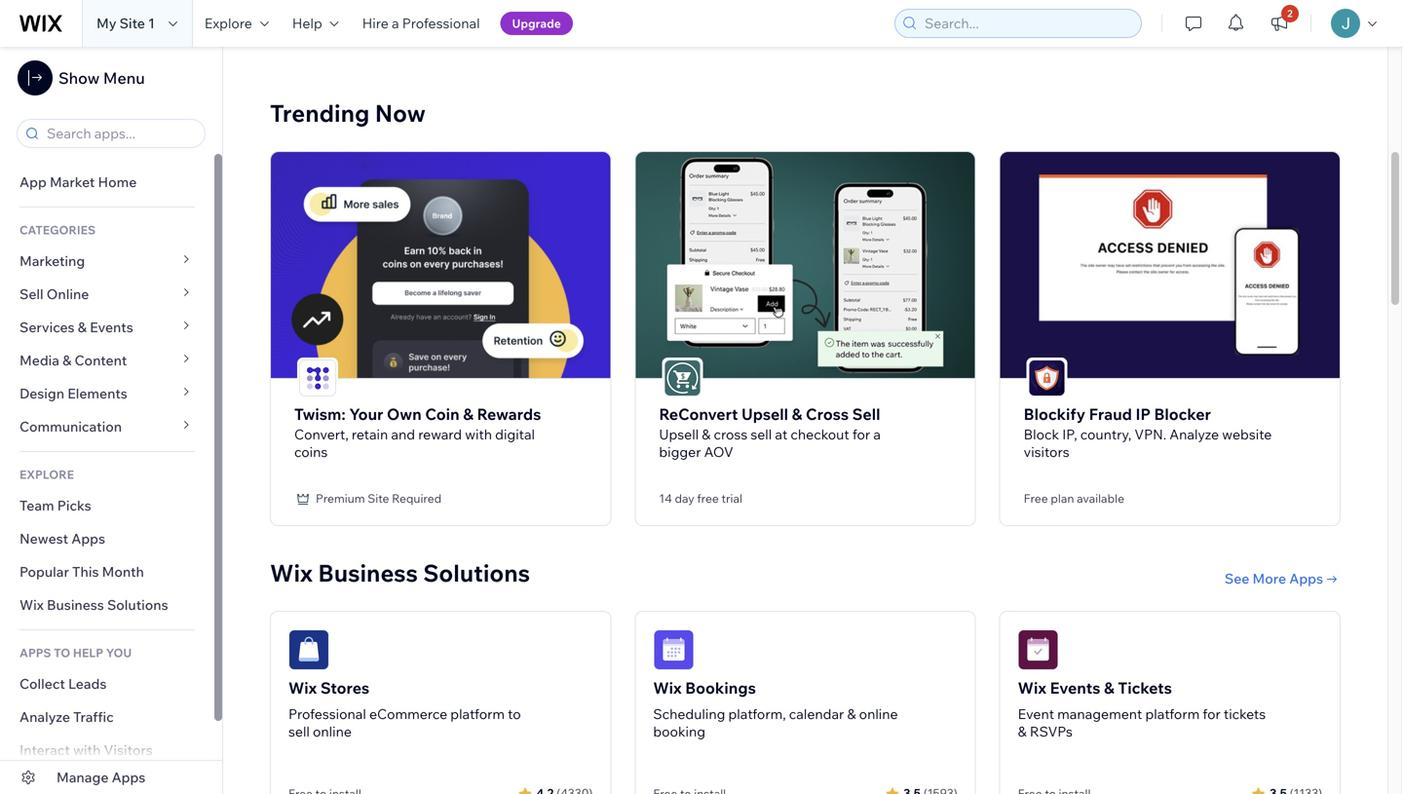 Task type: locate. For each thing, give the bounding box(es) containing it.
ip
[[1136, 405, 1151, 424]]

own
[[387, 405, 422, 424]]

1 platform from the left
[[450, 706, 505, 723]]

team picks link
[[0, 489, 214, 522]]

show
[[58, 68, 100, 88]]

business
[[318, 559, 418, 588], [47, 596, 104, 613]]

blockify fraud ip blocker poster image
[[1000, 152, 1340, 378]]

for left tickets
[[1203, 706, 1221, 723]]

0 horizontal spatial professional
[[288, 706, 366, 723]]

1 vertical spatial for
[[1203, 706, 1221, 723]]

free plan available
[[1024, 491, 1124, 506]]

business down premium site required
[[318, 559, 418, 588]]

0 vertical spatial events
[[90, 319, 133, 336]]

interact with visitors
[[19, 741, 153, 759]]

events
[[90, 319, 133, 336], [1050, 678, 1100, 698]]

communication link
[[0, 410, 214, 443]]

digital
[[495, 426, 535, 443]]

1 vertical spatial sell
[[288, 723, 310, 740]]

0 horizontal spatial sell
[[19, 285, 44, 303]]

wix business solutions down this
[[19, 596, 168, 613]]

0 vertical spatial sell
[[19, 285, 44, 303]]

wix for wix stores
[[288, 678, 317, 698]]

coin
[[425, 405, 460, 424]]

0 vertical spatial a
[[392, 15, 399, 32]]

design elements
[[19, 385, 127, 402]]

vpn.
[[1135, 426, 1166, 443]]

apps right more
[[1289, 570, 1323, 587]]

services & events link
[[0, 311, 214, 344]]

app market home
[[19, 173, 137, 190]]

0 horizontal spatial solutions
[[107, 596, 168, 613]]

1 horizontal spatial site
[[368, 491, 389, 506]]

1 vertical spatial site
[[368, 491, 389, 506]]

wix inside wix bookings scheduling platform, calendar & online booking
[[653, 678, 682, 698]]

1 vertical spatial professional
[[288, 706, 366, 723]]

wix business solutions inside "link"
[[19, 596, 168, 613]]

for right checkout
[[852, 426, 870, 443]]

a right hire
[[392, 15, 399, 32]]

media & content
[[19, 352, 127, 369]]

1 vertical spatial events
[[1050, 678, 1100, 698]]

with inside the sidebar element
[[73, 741, 101, 759]]

1 vertical spatial sell
[[852, 405, 880, 424]]

1 horizontal spatial with
[[465, 426, 492, 443]]

marketing link
[[0, 245, 214, 278]]

visitors
[[104, 741, 153, 759]]

trending now
[[270, 98, 426, 128]]

0 horizontal spatial site
[[120, 15, 145, 32]]

for inside reconvert upsell & cross sell upsell & cross sell at checkout for a bigger aov
[[852, 426, 870, 443]]

sell right cross
[[852, 405, 880, 424]]

upsell up at on the right of the page
[[742, 405, 788, 424]]

events down the sell online link in the top of the page
[[90, 319, 133, 336]]

show menu button
[[18, 60, 145, 95]]

events inside wix events & tickets event management platform for tickets & rsvps
[[1050, 678, 1100, 698]]

a right checkout
[[873, 426, 881, 443]]

sell left online
[[19, 285, 44, 303]]

1 horizontal spatial solutions
[[423, 559, 530, 588]]

free
[[1024, 491, 1048, 506]]

wix inside wix events & tickets event management platform for tickets & rsvps
[[1018, 678, 1046, 698]]

categories
[[19, 223, 96, 237]]

twism: your own coin & rewards icon image
[[299, 360, 336, 397]]

0 horizontal spatial business
[[47, 596, 104, 613]]

analyze inside blockify fraud ip blocker block ip, country, vpn. analyze website visitors
[[1169, 426, 1219, 443]]

platform left the 'to'
[[450, 706, 505, 723]]

0 vertical spatial for
[[852, 426, 870, 443]]

sell online
[[19, 285, 89, 303]]

0 vertical spatial sell
[[751, 426, 772, 443]]

available
[[1077, 491, 1124, 506]]

my site 1
[[96, 15, 155, 32]]

coins
[[294, 444, 328, 461]]

platform down tickets
[[1145, 706, 1200, 723]]

0 horizontal spatial events
[[90, 319, 133, 336]]

twism: your own coin & rewards poster image
[[271, 152, 610, 378]]

stores
[[320, 678, 369, 698]]

a inside reconvert upsell & cross sell upsell & cross sell at checkout for a bigger aov
[[873, 426, 881, 443]]

sell down wix stores logo on the left bottom
[[288, 723, 310, 740]]

0 horizontal spatial a
[[392, 15, 399, 32]]

wix down popular
[[19, 596, 44, 613]]

1 horizontal spatial sell
[[852, 405, 880, 424]]

wix up event
[[1018, 678, 1046, 698]]

manage apps link
[[0, 761, 222, 794]]

with inside twism: your own coin & rewards convert, retain and reward with digital coins
[[465, 426, 492, 443]]

wix down wix stores logo on the left bottom
[[288, 678, 317, 698]]

0 vertical spatial apps
[[71, 530, 105, 547]]

wix
[[270, 559, 313, 588], [19, 596, 44, 613], [288, 678, 317, 698], [653, 678, 682, 698], [1018, 678, 1046, 698]]

wix up scheduling
[[653, 678, 682, 698]]

0 vertical spatial solutions
[[423, 559, 530, 588]]

traffic
[[73, 708, 114, 725]]

1 horizontal spatial analyze
[[1169, 426, 1219, 443]]

professional right hire
[[402, 15, 480, 32]]

apps up this
[[71, 530, 105, 547]]

site left 1
[[120, 15, 145, 32]]

1 horizontal spatial a
[[873, 426, 881, 443]]

wix business solutions down required
[[270, 559, 530, 588]]

sell inside reconvert upsell & cross sell upsell & cross sell at checkout for a bigger aov
[[852, 405, 880, 424]]

website
[[1222, 426, 1272, 443]]

upsell up bigger
[[659, 426, 699, 443]]

see more apps button
[[1225, 570, 1341, 588]]

wix stores professional ecommerce platform to sell online
[[288, 678, 521, 740]]

sell
[[751, 426, 772, 443], [288, 723, 310, 740]]

wix business solutions
[[270, 559, 530, 588], [19, 596, 168, 613]]

business down popular this month
[[47, 596, 104, 613]]

professional
[[402, 15, 480, 32], [288, 706, 366, 723]]

1 horizontal spatial sell
[[751, 426, 772, 443]]

1 horizontal spatial platform
[[1145, 706, 1200, 723]]

analyze down blocker
[[1169, 426, 1219, 443]]

1 vertical spatial with
[[73, 741, 101, 759]]

1 horizontal spatial for
[[1203, 706, 1221, 723]]

marketing
[[19, 252, 85, 269]]

0 horizontal spatial platform
[[450, 706, 505, 723]]

sell left at on the right of the page
[[751, 426, 772, 443]]

upsell
[[742, 405, 788, 424], [659, 426, 699, 443]]

0 horizontal spatial upsell
[[659, 426, 699, 443]]

1 horizontal spatial upsell
[[742, 405, 788, 424]]

1 horizontal spatial professional
[[402, 15, 480, 32]]

with left digital
[[465, 426, 492, 443]]

solutions down required
[[423, 559, 530, 588]]

1 horizontal spatial business
[[318, 559, 418, 588]]

explore
[[205, 15, 252, 32]]

help
[[73, 646, 103, 660]]

professional inside the wix stores professional ecommerce platform to sell online
[[288, 706, 366, 723]]

show menu
[[58, 68, 145, 88]]

0 vertical spatial wix business solutions
[[270, 559, 530, 588]]

sell inside the sidebar element
[[19, 285, 44, 303]]

0 horizontal spatial online
[[313, 723, 352, 740]]

analyze inside 'link'
[[19, 708, 70, 725]]

professional down stores
[[288, 706, 366, 723]]

& inside wix bookings scheduling platform, calendar & online booking
[[847, 706, 856, 723]]

online right the calendar
[[859, 706, 898, 723]]

with up manage
[[73, 741, 101, 759]]

premium
[[316, 491, 365, 506]]

analyze traffic link
[[0, 701, 214, 734]]

platform,
[[728, 706, 786, 723]]

0 vertical spatial online
[[859, 706, 898, 723]]

wix for wix events & tickets
[[1018, 678, 1046, 698]]

& right 'coin'
[[463, 405, 474, 424]]

checkout
[[791, 426, 849, 443]]

apps inside button
[[1289, 570, 1323, 587]]

&
[[78, 319, 87, 336], [63, 352, 72, 369], [463, 405, 474, 424], [792, 405, 802, 424], [702, 426, 711, 443], [1104, 678, 1114, 698], [847, 706, 856, 723], [1018, 723, 1027, 740]]

1 horizontal spatial events
[[1050, 678, 1100, 698]]

apps inside 'link'
[[112, 769, 146, 786]]

trending
[[270, 98, 370, 128]]

1 vertical spatial online
[[313, 723, 352, 740]]

ip,
[[1062, 426, 1077, 443]]

my
[[96, 15, 116, 32]]

0 vertical spatial analyze
[[1169, 426, 1219, 443]]

tickets
[[1118, 678, 1172, 698]]

blockify fraud ip blocker icon image
[[1029, 360, 1066, 397]]

sidebar element
[[0, 47, 223, 794]]

solutions down month
[[107, 596, 168, 613]]

required
[[392, 491, 442, 506]]

block
[[1024, 426, 1059, 443]]

1 horizontal spatial online
[[859, 706, 898, 723]]

for
[[852, 426, 870, 443], [1203, 706, 1221, 723]]

site right premium
[[368, 491, 389, 506]]

analyze traffic
[[19, 708, 114, 725]]

1 vertical spatial upsell
[[659, 426, 699, 443]]

visitors
[[1024, 444, 1069, 461]]

help button
[[280, 0, 351, 47]]

0 horizontal spatial for
[[852, 426, 870, 443]]

Search... field
[[919, 10, 1135, 37]]

1 vertical spatial wix business solutions
[[19, 596, 168, 613]]

online
[[859, 706, 898, 723], [313, 723, 352, 740]]

& right the calendar
[[847, 706, 856, 723]]

sell inside reconvert upsell & cross sell upsell & cross sell at checkout for a bigger aov
[[751, 426, 772, 443]]

blockify fraud ip blocker block ip, country, vpn. analyze website visitors
[[1024, 405, 1272, 461]]

events up management at the right of the page
[[1050, 678, 1100, 698]]

0 horizontal spatial sell
[[288, 723, 310, 740]]

professional for a
[[402, 15, 480, 32]]

1 vertical spatial apps
[[1289, 570, 1323, 587]]

a
[[392, 15, 399, 32], [873, 426, 881, 443]]

2 platform from the left
[[1145, 706, 1200, 723]]

1 vertical spatial business
[[47, 596, 104, 613]]

1 vertical spatial a
[[873, 426, 881, 443]]

0 vertical spatial with
[[465, 426, 492, 443]]

wix inside the wix stores professional ecommerce platform to sell online
[[288, 678, 317, 698]]

market
[[50, 173, 95, 190]]

0 horizontal spatial apps
[[71, 530, 105, 547]]

0 horizontal spatial wix business solutions
[[19, 596, 168, 613]]

0 vertical spatial professional
[[402, 15, 480, 32]]

hire a professional link
[[351, 0, 492, 47]]

0 vertical spatial site
[[120, 15, 145, 32]]

plan
[[1051, 491, 1074, 506]]

0 vertical spatial upsell
[[742, 405, 788, 424]]

analyze up interact
[[19, 708, 70, 725]]

1 vertical spatial solutions
[[107, 596, 168, 613]]

upgrade button
[[500, 12, 573, 35]]

1 horizontal spatial wix business solutions
[[270, 559, 530, 588]]

media & content link
[[0, 344, 214, 377]]

apps down visitors
[[112, 769, 146, 786]]

1 horizontal spatial apps
[[112, 769, 146, 786]]

1 vertical spatial analyze
[[19, 708, 70, 725]]

online down stores
[[313, 723, 352, 740]]

2 vertical spatial apps
[[112, 769, 146, 786]]

0 horizontal spatial with
[[73, 741, 101, 759]]

wix stores logo image
[[288, 630, 329, 671]]

0 horizontal spatial analyze
[[19, 708, 70, 725]]

site
[[120, 15, 145, 32], [368, 491, 389, 506]]

2 horizontal spatial apps
[[1289, 570, 1323, 587]]



Task type: vqa. For each thing, say whether or not it's contained in the screenshot.
the bottom 'Settings'
no



Task type: describe. For each thing, give the bounding box(es) containing it.
reconvert
[[659, 405, 738, 424]]

app market home link
[[0, 166, 214, 199]]

app
[[19, 173, 47, 190]]

2 button
[[1258, 0, 1301, 47]]

country,
[[1080, 426, 1131, 443]]

hire a professional
[[362, 15, 480, 32]]

14 day free trial
[[659, 491, 742, 506]]

collect
[[19, 675, 65, 692]]

& right media at the top left
[[63, 352, 72, 369]]

fraud
[[1089, 405, 1132, 424]]

sell inside the wix stores professional ecommerce platform to sell online
[[288, 723, 310, 740]]

design
[[19, 385, 64, 402]]

to
[[54, 646, 70, 660]]

management
[[1057, 706, 1142, 723]]

communication
[[19, 418, 125, 435]]

blocker
[[1154, 405, 1211, 424]]

manage
[[57, 769, 109, 786]]

wix inside "link"
[[19, 596, 44, 613]]

you
[[106, 646, 132, 660]]

bigger
[[659, 444, 701, 461]]

apps to help you
[[19, 646, 132, 660]]

services
[[19, 319, 75, 336]]

media
[[19, 352, 59, 369]]

& up media & content at top left
[[78, 319, 87, 336]]

home
[[98, 173, 137, 190]]

blockify
[[1024, 405, 1085, 424]]

trial
[[721, 491, 742, 506]]

wix events & tickets logo image
[[1018, 630, 1059, 671]]

content
[[75, 352, 127, 369]]

popular this month link
[[0, 555, 214, 589]]

reconvert upsell & cross sell poster image
[[636, 152, 975, 378]]

manage apps
[[57, 769, 146, 786]]

business inside "link"
[[47, 596, 104, 613]]

platform inside wix events & tickets event management platform for tickets & rsvps
[[1145, 706, 1200, 723]]

collect leads link
[[0, 667, 214, 701]]

picks
[[57, 497, 91, 514]]

platform inside the wix stores professional ecommerce platform to sell online
[[450, 706, 505, 723]]

apps for newest apps
[[71, 530, 105, 547]]

see
[[1225, 570, 1250, 587]]

online inside wix bookings scheduling platform, calendar & online booking
[[859, 706, 898, 723]]

1
[[148, 15, 155, 32]]

cross
[[806, 405, 849, 424]]

wix events & tickets event management platform for tickets & rsvps
[[1018, 678, 1266, 740]]

services & events
[[19, 319, 133, 336]]

wix up wix stores logo on the left bottom
[[270, 559, 313, 588]]

calendar
[[789, 706, 844, 723]]

professional for stores
[[288, 706, 366, 723]]

now
[[375, 98, 426, 128]]

popular
[[19, 563, 69, 580]]

leads
[[68, 675, 107, 692]]

twism:
[[294, 405, 346, 424]]

retain
[[352, 426, 388, 443]]

solutions inside "link"
[[107, 596, 168, 613]]

& down event
[[1018, 723, 1027, 740]]

your
[[349, 405, 383, 424]]

& up aov
[[702, 426, 711, 443]]

explore
[[19, 467, 74, 482]]

aov
[[704, 444, 733, 461]]

apps
[[19, 646, 51, 660]]

tickets
[[1224, 706, 1266, 723]]

& up management at the right of the page
[[1104, 678, 1114, 698]]

& left cross
[[792, 405, 802, 424]]

bookings
[[685, 678, 756, 698]]

more
[[1253, 570, 1286, 587]]

wix business solutions link
[[0, 589, 214, 622]]

14
[[659, 491, 672, 506]]

2
[[1287, 7, 1293, 19]]

to
[[508, 706, 521, 723]]

& inside twism: your own coin & rewards convert, retain and reward with digital coins
[[463, 405, 474, 424]]

online inside the wix stores professional ecommerce platform to sell online
[[313, 723, 352, 740]]

cross
[[714, 426, 748, 443]]

convert,
[[294, 426, 349, 443]]

newest apps link
[[0, 522, 214, 555]]

rewards
[[477, 405, 541, 424]]

see more apps
[[1225, 570, 1323, 587]]

rsvps
[[1030, 723, 1073, 740]]

Search apps... field
[[41, 120, 199, 147]]

newest apps
[[19, 530, 105, 547]]

reconvert upsell & cross sell icon image
[[664, 360, 701, 397]]

collect leads
[[19, 675, 107, 692]]

day
[[675, 491, 694, 506]]

reward
[[418, 426, 462, 443]]

interact with visitors link
[[0, 734, 214, 767]]

0 vertical spatial business
[[318, 559, 418, 588]]

wix bookings logo image
[[653, 630, 694, 671]]

site for premium
[[368, 491, 389, 506]]

help
[[292, 15, 322, 32]]

for inside wix events & tickets event management platform for tickets & rsvps
[[1203, 706, 1221, 723]]

newest
[[19, 530, 68, 547]]

hire
[[362, 15, 389, 32]]

scheduling
[[653, 706, 725, 723]]

design elements link
[[0, 377, 214, 410]]

and
[[391, 426, 415, 443]]

event
[[1018, 706, 1054, 723]]

apps for manage apps
[[112, 769, 146, 786]]

ecommerce
[[369, 706, 447, 723]]

wix for wix bookings
[[653, 678, 682, 698]]

popular this month
[[19, 563, 144, 580]]

twism: your own coin & rewards convert, retain and reward with digital coins
[[294, 405, 541, 461]]

premium site required
[[316, 491, 442, 506]]

reconvert upsell & cross sell upsell & cross sell at checkout for a bigger aov
[[659, 405, 881, 461]]

events inside the sidebar element
[[90, 319, 133, 336]]

site for my
[[120, 15, 145, 32]]

booking
[[653, 723, 705, 740]]



